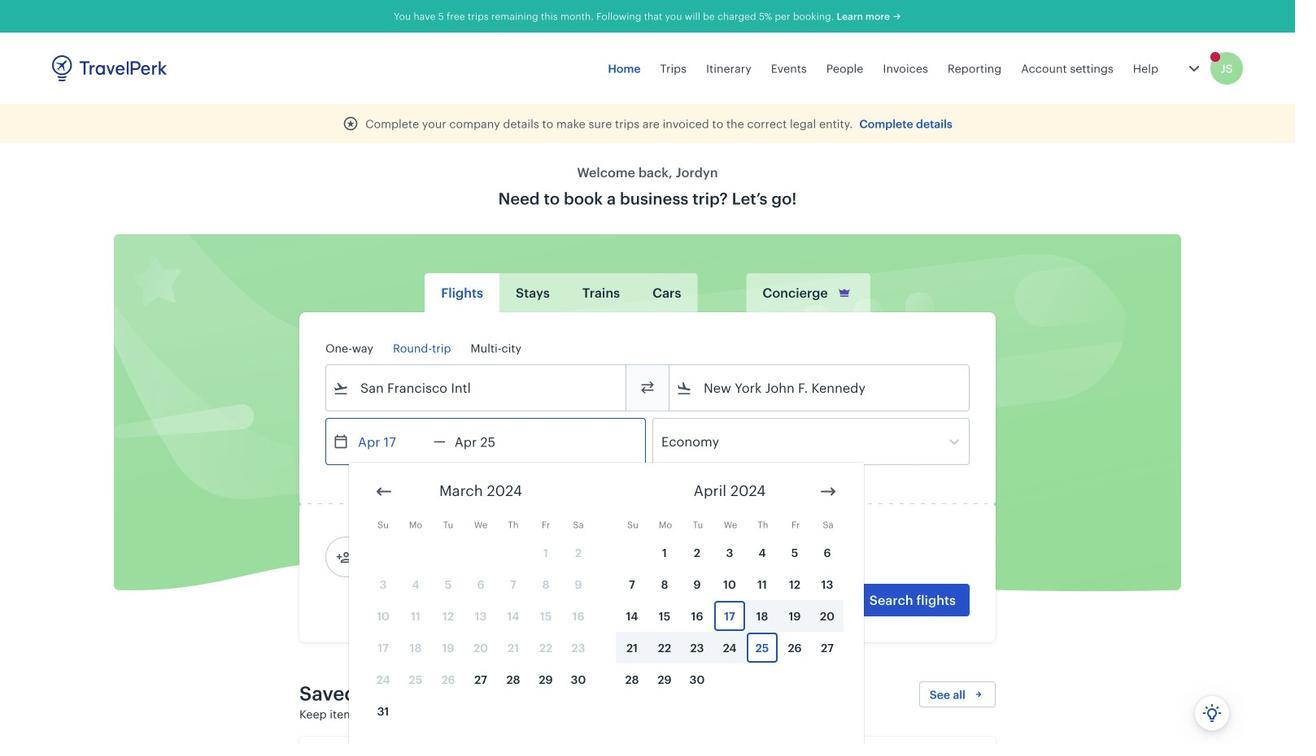 Task type: locate. For each thing, give the bounding box(es) containing it.
Depart text field
[[349, 419, 434, 465]]

Return text field
[[446, 419, 531, 465]]

move forward to switch to the next month. image
[[819, 482, 838, 502]]



Task type: describe. For each thing, give the bounding box(es) containing it.
To search field
[[693, 375, 948, 401]]

move backward to switch to the previous month. image
[[374, 482, 394, 502]]

From search field
[[349, 375, 605, 401]]

calendar application
[[349, 463, 1296, 745]]



Task type: vqa. For each thing, say whether or not it's contained in the screenshot.
Depart text field
yes



